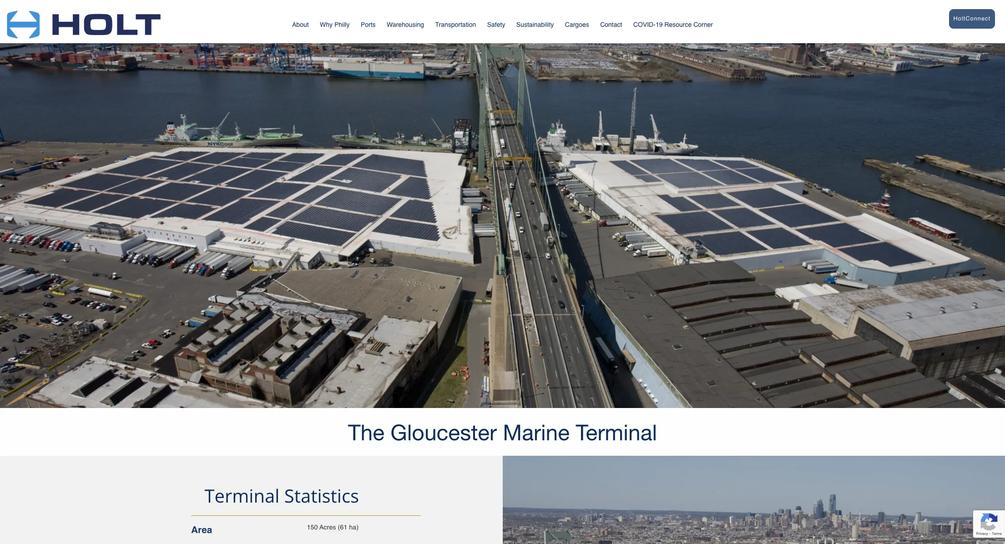 Task type: locate. For each thing, give the bounding box(es) containing it.
warehousing
[[387, 21, 424, 28]]

safety link
[[488, 17, 506, 35]]

covid-19 resource corner
[[634, 21, 713, 28]]

covid-
[[634, 21, 656, 28]]

safety
[[488, 21, 506, 28]]

transportation link
[[435, 17, 476, 35]]

statistics
[[284, 484, 359, 509]]

contact
[[601, 21, 623, 28]]

philly
[[335, 21, 350, 28]]

transportation
[[435, 21, 476, 28]]

cargoes link
[[565, 17, 590, 35]]

the gloucester marine terminal main content
[[0, 0, 1006, 545]]

1 horizontal spatial terminal
[[576, 420, 658, 445]]

terminal
[[576, 420, 658, 445], [205, 484, 280, 509]]

ha)
[[349, 524, 359, 531]]

terminal statistics
[[205, 484, 359, 509]]

19
[[656, 21, 663, 28]]

150
[[307, 524, 318, 531]]

0 horizontal spatial terminal
[[205, 484, 280, 509]]

holt logistics image
[[7, 0, 161, 43]]

contact link
[[601, 17, 623, 35]]

0 vertical spatial terminal
[[576, 420, 658, 445]]

resource
[[665, 21, 692, 28]]

sustainability link
[[517, 17, 554, 35]]

area
[[191, 525, 212, 536]]

marine
[[503, 420, 570, 445]]

about link
[[292, 17, 309, 35]]

holtconnect button
[[950, 9, 996, 29]]



Task type: vqa. For each thing, say whether or not it's contained in the screenshot.
PORT FACILITIES AT CAMDEN, NJ image
no



Task type: describe. For each thing, give the bounding box(es) containing it.
cargoes
[[565, 21, 590, 28]]

holtconnect
[[954, 15, 991, 22]]

why philly
[[320, 21, 350, 28]]

holtconnect link
[[848, 5, 996, 35]]

the gloucester marine terminal
[[348, 420, 658, 445]]

why
[[320, 21, 333, 28]]

(61
[[338, 524, 348, 531]]

why philly link
[[320, 17, 350, 35]]

acres
[[320, 524, 336, 531]]

sustainability
[[517, 21, 554, 28]]

warehousing link
[[387, 17, 424, 35]]

150 acres (61 ha)
[[307, 524, 359, 531]]

ports link
[[361, 17, 376, 35]]

gloucester
[[391, 420, 497, 445]]

corner
[[694, 21, 713, 28]]

ports
[[361, 21, 376, 28]]

about
[[292, 21, 309, 28]]

covid-19 resource corner link
[[634, 10, 713, 35]]

the
[[348, 420, 385, 445]]

1 vertical spatial terminal
[[205, 484, 280, 509]]



